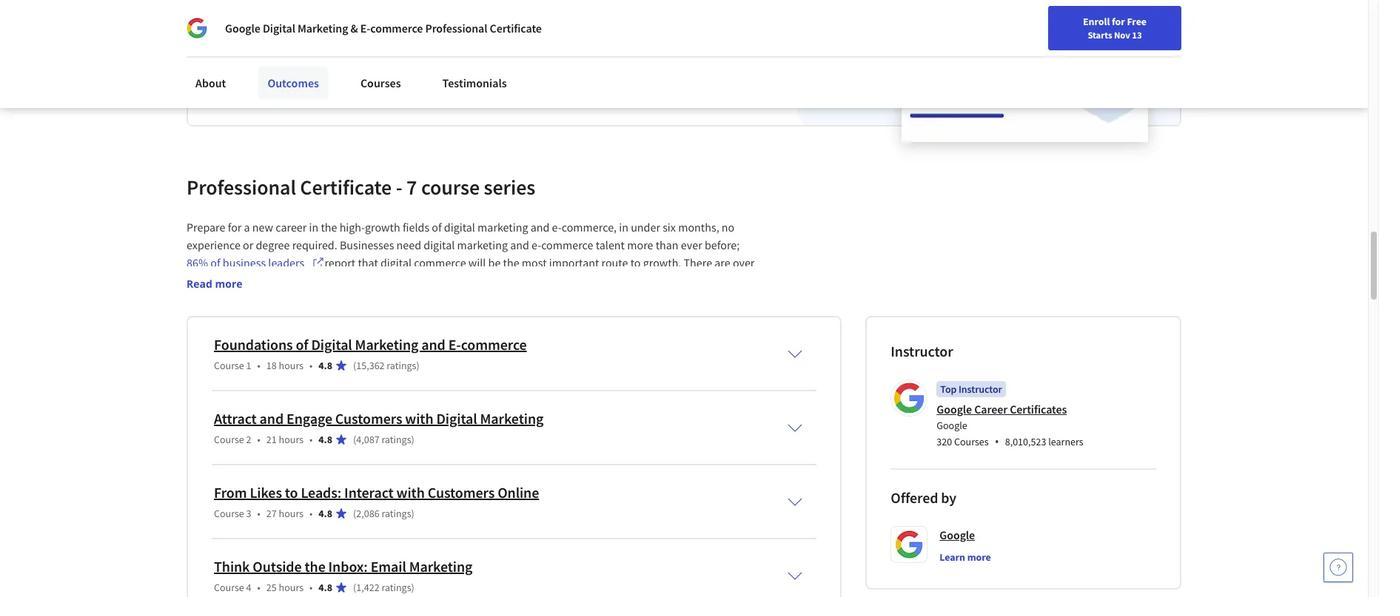 Task type: describe. For each thing, give the bounding box(es) containing it.
professional certificate - 7 course series
[[187, 174, 535, 201]]

google up this
[[225, 21, 260, 36]]

starts
[[1088, 29, 1112, 41]]

foundations of digital marketing and e-commerce link
[[214, 335, 527, 354]]

career for google
[[974, 402, 1008, 417]]

4.8 for to
[[319, 507, 332, 520]]

for for enroll
[[1112, 15, 1125, 28]]

• right 1
[[257, 359, 260, 372]]

resume,
[[427, 64, 467, 79]]

your inside find your new career link
[[978, 17, 998, 30]]

learn more button
[[940, 550, 991, 565]]

experience
[[187, 238, 240, 252]]

add
[[212, 64, 231, 79]]

business
[[223, 255, 266, 270]]

1 horizontal spatial your
[[365, 82, 387, 97]]

free
[[1127, 15, 1147, 28]]

from likes to leads: interact with customers online link
[[214, 483, 539, 502]]

read more button
[[187, 276, 242, 292]]

the for high-
[[321, 220, 337, 235]]

from likes to leads: interact with customers online
[[214, 483, 539, 502]]

report
[[325, 255, 355, 270]]

top
[[940, 383, 957, 396]]

• inside top instructor google career certificates google 320 courses • 8,010,523 learners
[[995, 434, 999, 450]]

0 vertical spatial a
[[257, 24, 267, 51]]

new
[[1000, 17, 1019, 30]]

4,087
[[356, 433, 379, 446]]

21
[[266, 433, 277, 446]]

course
[[421, 174, 480, 201]]

open
[[227, 273, 253, 288]]

1 vertical spatial your
[[319, 64, 342, 79]]

course 1 • 18 hours •
[[214, 359, 313, 372]]

series
[[484, 174, 535, 201]]

about link
[[187, 67, 235, 99]]

new
[[252, 220, 273, 235]]

course 3 • 27 hours •
[[214, 507, 313, 520]]

foundations of digital marketing and e-commerce
[[214, 335, 527, 354]]

media
[[298, 82, 329, 97]]

google digital marketing & e-commerce professional certificate
[[225, 21, 542, 36]]

online
[[498, 483, 539, 502]]

1 vertical spatial certificate
[[300, 174, 392, 201]]

offered by
[[891, 489, 957, 507]]

( for customers
[[353, 433, 356, 446]]

1 vertical spatial customers
[[428, 483, 495, 502]]

more for learn more
[[967, 551, 991, 564]]

degree
[[256, 238, 290, 252]]

are
[[715, 255, 730, 270]]

• down leads: at the left of the page
[[309, 507, 313, 520]]

this
[[234, 64, 252, 79]]

0 horizontal spatial professional
[[187, 174, 296, 201]]

with inside report that digital commerce will be the most important route to growth. there are over 213,000 open jobs in digital marketing and e-commerce with a median entry-level salary of $59,000.¹
[[462, 273, 484, 288]]

high-
[[339, 220, 365, 235]]

0 vertical spatial career
[[271, 24, 327, 51]]

commerce inside prepare for a new career in the high-growth fields of digital marketing and e-commerce, in under six months, no experience or degree required. businesses need digital marketing and e-commerce talent more than ever before;
[[541, 238, 593, 252]]

google image
[[187, 18, 207, 38]]

before;
[[705, 238, 740, 252]]

1 vertical spatial digital
[[311, 335, 352, 354]]

in left the under
[[619, 220, 628, 235]]

ratings for interact
[[382, 507, 411, 520]]

0 vertical spatial certificate
[[490, 21, 542, 36]]

• right the 3
[[257, 507, 260, 520]]

4.8 for engage
[[319, 433, 332, 446]]

career for new
[[1021, 17, 1050, 30]]

certificates
[[1010, 402, 1067, 417]]

required.
[[292, 238, 337, 252]]

google career certificates link
[[937, 402, 1067, 417]]

learners
[[1048, 435, 1083, 449]]

1 vertical spatial e-
[[448, 335, 461, 354]]

hours for and
[[279, 433, 304, 446]]

of down experience
[[210, 255, 220, 270]]

hours for of
[[279, 359, 304, 372]]

86% of business leaders link
[[187, 254, 325, 272]]

course for foundations of digital marketing and e-commerce
[[214, 359, 244, 372]]

attract and engage customers with digital marketing
[[214, 409, 544, 428]]

2 vertical spatial the
[[305, 557, 325, 576]]

earn
[[212, 24, 253, 51]]

86%
[[187, 255, 208, 270]]

leads:
[[301, 483, 341, 502]]

fields
[[403, 220, 429, 235]]

find your new career
[[957, 17, 1050, 30]]

google career certificates image
[[893, 382, 926, 414]]

25
[[266, 581, 277, 594]]

1
[[246, 359, 251, 372]]

of up course 1 • 18 hours •
[[296, 335, 308, 354]]

more for read more
[[215, 277, 242, 291]]

think outside the inbox: email marketing link
[[214, 557, 473, 576]]

level
[[564, 273, 588, 288]]

2
[[246, 433, 251, 446]]

attract and engage customers with digital marketing link
[[214, 409, 544, 428]]

27
[[266, 507, 277, 520]]

linkedin
[[344, 64, 387, 79]]

likes
[[250, 483, 282, 502]]

leaders
[[268, 255, 304, 270]]

in up required. at the left top
[[309, 220, 318, 235]]

to inside add this credential to your linkedin profile, resume, or cv share it on social media and in your performance review
[[307, 64, 317, 79]]

report that digital commerce will be the most important route to growth. there are over 213,000 open jobs in digital marketing and e-commerce with a median entry-level salary of $59,000.¹
[[187, 255, 757, 288]]

2 horizontal spatial e-
[[552, 220, 562, 235]]

review
[[456, 82, 489, 97]]

4.8 for digital
[[319, 359, 332, 372]]

1 horizontal spatial opens in a new tab image
[[446, 482, 458, 494]]

attract
[[214, 409, 257, 428]]

outside
[[253, 557, 302, 576]]

top instructor google career certificates google 320 courses • 8,010,523 learners
[[937, 383, 1083, 450]]

4
[[246, 581, 251, 594]]

learn
[[940, 551, 965, 564]]

) for email
[[411, 581, 414, 594]]

cv
[[482, 64, 495, 79]]

certificate
[[331, 24, 420, 51]]

a inside report that digital commerce will be the most important route to growth. there are over 213,000 open jobs in digital marketing and e-commerce with a median entry-level salary of $59,000.¹
[[486, 273, 492, 288]]

digital down fields
[[424, 238, 455, 252]]

of inside prepare for a new career in the high-growth fields of digital marketing and e-commerce, in under six months, no experience or degree required. businesses need digital marketing and e-commerce talent more than ever before;
[[432, 220, 442, 235]]

be
[[488, 255, 501, 270]]

credential
[[254, 64, 304, 79]]

outcomes
[[268, 76, 319, 90]]

interact
[[344, 483, 394, 502]]

digital down opens in a new tab image
[[290, 273, 321, 288]]

1 vertical spatial e-
[[532, 238, 541, 252]]

prepare
[[187, 220, 225, 235]]

e- inside report that digital commerce will be the most important route to growth. there are over 213,000 open jobs in digital marketing and e-commerce with a median entry-level salary of $59,000.¹
[[398, 273, 407, 288]]

( 4,087 ratings )
[[353, 433, 414, 446]]

) for with
[[411, 433, 414, 446]]

career inside prepare for a new career in the high-growth fields of digital marketing and e-commerce, in under six months, no experience or degree required. businesses need digital marketing and e-commerce talent more than ever before;
[[276, 220, 307, 235]]

course for think outside the inbox: email marketing
[[214, 581, 244, 594]]

• right 4
[[257, 581, 260, 594]]

0 vertical spatial marketing
[[478, 220, 528, 235]]

) for and
[[416, 359, 420, 372]]

15,362
[[356, 359, 385, 372]]

talent
[[596, 238, 625, 252]]

ratings for with
[[382, 433, 411, 446]]

in inside report that digital commerce will be the most important route to growth. there are over 213,000 open jobs in digital marketing and e-commerce with a median entry-level salary of $59,000.¹
[[278, 273, 288, 288]]

4.8 for the
[[319, 581, 332, 594]]

0 horizontal spatial digital
[[263, 21, 295, 36]]



Task type: locate. For each thing, give the bounding box(es) containing it.
0 vertical spatial or
[[469, 64, 480, 79]]

career right new
[[1021, 17, 1050, 30]]

learn more
[[940, 551, 991, 564]]

of right fields
[[432, 220, 442, 235]]

1 vertical spatial a
[[244, 220, 250, 235]]

1 hours from the top
[[279, 359, 304, 372]]

opens in a new tab image
[[313, 257, 325, 269]]

( for leads:
[[353, 507, 356, 520]]

more
[[627, 238, 653, 252], [215, 277, 242, 291], [967, 551, 991, 564]]

1 vertical spatial or
[[243, 238, 253, 252]]

• right 2
[[257, 433, 260, 446]]

opens in a new tab image
[[411, 434, 423, 446], [446, 482, 458, 494]]

to up media
[[307, 64, 317, 79]]

1 vertical spatial for
[[228, 220, 242, 235]]

outcomes link
[[259, 67, 328, 99]]

nov
[[1114, 29, 1130, 41]]

engage
[[286, 409, 332, 428]]

testimonials link
[[433, 67, 516, 99]]

in inside add this credential to your linkedin profile, resume, or cv share it on social media and in your performance review
[[353, 82, 363, 97]]

0 vertical spatial instructor
[[891, 342, 953, 360]]

• down think outside the inbox: email marketing
[[309, 581, 313, 594]]

4 hours from the top
[[279, 581, 304, 594]]

1 horizontal spatial career
[[1021, 17, 1050, 30]]

1 horizontal spatial professional
[[425, 21, 487, 36]]

marketing
[[298, 21, 348, 36], [355, 335, 418, 354], [480, 409, 544, 428], [409, 557, 473, 576]]

1 horizontal spatial courses
[[954, 435, 989, 449]]

will
[[468, 255, 486, 270]]

certificate
[[490, 21, 542, 36], [300, 174, 392, 201]]

2 horizontal spatial a
[[486, 273, 492, 288]]

8,010,523
[[1005, 435, 1046, 449]]

0 vertical spatial career
[[1021, 17, 1050, 30]]

3 course from the top
[[214, 507, 244, 520]]

e- down need on the top of page
[[398, 273, 407, 288]]

enroll for free starts nov 13
[[1083, 15, 1147, 41]]

0 vertical spatial opens in a new tab image
[[411, 434, 423, 446]]

customers left online
[[428, 483, 495, 502]]

0 vertical spatial professional
[[425, 21, 487, 36]]

opens in a new tab image down attract and engage customers with digital marketing
[[411, 434, 423, 446]]

e- up most at the left top of page
[[532, 238, 541, 252]]

1 vertical spatial the
[[503, 255, 519, 270]]

customers
[[335, 409, 402, 428], [428, 483, 495, 502]]

ratings for and
[[387, 359, 416, 372]]

google up learn
[[940, 528, 975, 543]]

1 course from the top
[[214, 359, 244, 372]]

show notifications image
[[1168, 19, 1186, 36]]

1 horizontal spatial e-
[[448, 335, 461, 354]]

professional up new
[[187, 174, 296, 201]]

1 vertical spatial marketing
[[457, 238, 508, 252]]

businesses
[[340, 238, 394, 252]]

1 vertical spatial opens in a new tab image
[[446, 482, 458, 494]]

•
[[257, 359, 260, 372], [309, 359, 313, 372], [257, 433, 260, 446], [309, 433, 313, 446], [995, 434, 999, 450], [257, 507, 260, 520], [309, 507, 313, 520], [257, 581, 260, 594], [309, 581, 313, 594]]

google up 320
[[937, 419, 967, 432]]

2 vertical spatial e-
[[398, 273, 407, 288]]

career
[[1021, 17, 1050, 30], [974, 402, 1008, 417]]

1 vertical spatial more
[[215, 277, 242, 291]]

0 vertical spatial for
[[1112, 15, 1125, 28]]

ratings down attract and engage customers with digital marketing
[[382, 433, 411, 446]]

0 horizontal spatial customers
[[335, 409, 402, 428]]

instructor
[[891, 342, 953, 360], [959, 383, 1002, 396]]

marketing inside report that digital commerce will be the most important route to growth. there are over 213,000 open jobs in digital marketing and e-commerce with a median entry-level salary of $59,000.¹
[[323, 273, 374, 288]]

2 ( from the top
[[353, 433, 356, 446]]

find your new career link
[[950, 15, 1057, 33]]

course left 1
[[214, 359, 244, 372]]

google down top
[[937, 402, 972, 417]]

) for interact
[[411, 507, 414, 520]]

1 vertical spatial instructor
[[959, 383, 1002, 396]]

for
[[1112, 15, 1125, 28], [228, 220, 242, 235]]

course
[[214, 359, 244, 372], [214, 433, 244, 446], [214, 507, 244, 520], [214, 581, 244, 594]]

0 vertical spatial courses
[[360, 76, 401, 90]]

0 horizontal spatial opens in a new tab image
[[411, 434, 423, 446]]

hours for likes
[[279, 507, 304, 520]]

foundations
[[214, 335, 293, 354]]

career left certificates
[[974, 402, 1008, 417]]

enroll
[[1083, 15, 1110, 28]]

more down the under
[[627, 238, 653, 252]]

a down be
[[486, 273, 492, 288]]

find
[[957, 17, 976, 30]]

0 horizontal spatial to
[[285, 483, 298, 502]]

certificate up high-
[[300, 174, 392, 201]]

course left the 3
[[214, 507, 244, 520]]

think
[[214, 557, 250, 576]]

2 vertical spatial more
[[967, 551, 991, 564]]

18
[[266, 359, 277, 372]]

a right earn at top
[[257, 24, 267, 51]]

six
[[663, 220, 676, 235]]

or left cv
[[469, 64, 480, 79]]

the inside prepare for a new career in the high-growth fields of digital marketing and e-commerce, in under six months, no experience or degree required. businesses need digital marketing and e-commerce talent more than ever before;
[[321, 220, 337, 235]]

2 vertical spatial to
[[285, 483, 298, 502]]

ratings
[[387, 359, 416, 372], [382, 433, 411, 446], [382, 507, 411, 520], [382, 581, 411, 594]]

( for marketing
[[353, 359, 356, 372]]

0 horizontal spatial career
[[974, 402, 1008, 417]]

course 4 • 25 hours •
[[214, 581, 313, 594]]

than
[[656, 238, 679, 252]]

more inside button
[[967, 551, 991, 564]]

over
[[733, 255, 755, 270]]

None search field
[[211, 9, 566, 39]]

0 vertical spatial the
[[321, 220, 337, 235]]

instructor up google career certificates link
[[959, 383, 1002, 396]]

0 horizontal spatial for
[[228, 220, 242, 235]]

( down inbox:
[[353, 581, 356, 594]]

( down 'foundations of digital marketing and e-commerce' link
[[353, 359, 356, 372]]

2 horizontal spatial more
[[967, 551, 991, 564]]

1 horizontal spatial e-
[[532, 238, 541, 252]]

professional up resume,
[[425, 21, 487, 36]]

hours for outside
[[279, 581, 304, 594]]

in
[[353, 82, 363, 97], [309, 220, 318, 235], [619, 220, 628, 235], [278, 273, 288, 288]]

2 4.8 from the top
[[319, 433, 332, 446]]

to right route
[[630, 255, 641, 270]]

e- up the important at the top left
[[552, 220, 562, 235]]

2 vertical spatial marketing
[[323, 273, 374, 288]]

commerce,
[[562, 220, 617, 235]]

prepare for a new career in the high-growth fields of digital marketing and e-commerce, in under six months, no experience or degree required. businesses need digital marketing and e-commerce talent more than ever before;
[[187, 220, 742, 252]]

1 horizontal spatial customers
[[428, 483, 495, 502]]

0 vertical spatial e-
[[360, 21, 370, 36]]

1 horizontal spatial a
[[257, 24, 267, 51]]

0 horizontal spatial or
[[243, 238, 253, 252]]

0 horizontal spatial a
[[244, 220, 250, 235]]

course left 2
[[214, 433, 244, 446]]

0 vertical spatial to
[[307, 64, 317, 79]]

no
[[722, 220, 735, 235]]

course for from likes to leads: interact with customers online
[[214, 507, 244, 520]]

1 horizontal spatial certificate
[[490, 21, 542, 36]]

email
[[371, 557, 406, 576]]

4 course from the top
[[214, 581, 244, 594]]

1 horizontal spatial to
[[307, 64, 317, 79]]

ratings for email
[[382, 581, 411, 594]]

• left 8,010,523
[[995, 434, 999, 450]]

for inside enroll for free starts nov 13
[[1112, 15, 1125, 28]]

0 vertical spatial digital
[[263, 21, 295, 36]]

of inside report that digital commerce will be the most important route to growth. there are over 213,000 open jobs in digital marketing and e-commerce with a median entry-level salary of $59,000.¹
[[622, 273, 632, 288]]

digital down need on the top of page
[[380, 255, 412, 270]]

course left 4
[[214, 581, 244, 594]]

1 vertical spatial career
[[276, 220, 307, 235]]

) right 15,362 at bottom
[[416, 359, 420, 372]]

2 vertical spatial digital
[[436, 409, 477, 428]]

hours right 18 on the bottom of page
[[279, 359, 304, 372]]

opens in a new tab image left online
[[446, 482, 458, 494]]

( 15,362 ratings )
[[353, 359, 420, 372]]

more inside 'button'
[[215, 277, 242, 291]]

of down route
[[622, 273, 632, 288]]

e-
[[360, 21, 370, 36], [448, 335, 461, 354]]

with down will
[[462, 273, 484, 288]]

courses inside top instructor google career certificates google 320 courses • 8,010,523 learners
[[954, 435, 989, 449]]

in right jobs
[[278, 273, 288, 288]]

3 ( from the top
[[353, 507, 356, 520]]

4.8 down engage
[[319, 433, 332, 446]]

the up required. at the left top
[[321, 220, 337, 235]]

-
[[396, 174, 402, 201]]

2 vertical spatial with
[[396, 483, 425, 502]]

( down attract and engage customers with digital marketing
[[353, 433, 356, 446]]

add this credential to your linkedin profile, resume, or cv share it on social media and in your performance review
[[212, 64, 495, 97]]

from
[[214, 483, 247, 502]]

4 ( from the top
[[353, 581, 356, 594]]

1 4.8 from the top
[[319, 359, 332, 372]]

in down linkedin
[[353, 82, 363, 97]]

customers up 4,087
[[335, 409, 402, 428]]

social
[[267, 82, 296, 97]]

most
[[522, 255, 547, 270]]

for for prepare
[[228, 220, 242, 235]]

read
[[187, 277, 212, 291]]

need
[[396, 238, 421, 252]]

(
[[353, 359, 356, 372], [353, 433, 356, 446], [353, 507, 356, 520], [353, 581, 356, 594]]

1 vertical spatial with
[[405, 409, 433, 428]]

2 vertical spatial your
[[365, 82, 387, 97]]

0 vertical spatial with
[[462, 273, 484, 288]]

( down interact
[[353, 507, 356, 520]]

marketing up will
[[457, 238, 508, 252]]

instructor inside top instructor google career certificates google 320 courses • 8,010,523 learners
[[959, 383, 1002, 396]]

for up nov on the right
[[1112, 15, 1125, 28]]

or inside add this credential to your linkedin profile, resume, or cv share it on social media and in your performance review
[[469, 64, 480, 79]]

( 2,086 ratings )
[[353, 507, 414, 520]]

the
[[321, 220, 337, 235], [503, 255, 519, 270], [305, 557, 325, 576]]

and inside report that digital commerce will be the most important route to growth. there are over 213,000 open jobs in digital marketing and e-commerce with a median entry-level salary of $59,000.¹
[[376, 273, 395, 288]]

route
[[601, 255, 628, 270]]

hours right 25
[[279, 581, 304, 594]]

1 horizontal spatial instructor
[[959, 383, 1002, 396]]

under
[[631, 220, 660, 235]]

0 horizontal spatial e-
[[398, 273, 407, 288]]

hours
[[279, 359, 304, 372], [279, 433, 304, 446], [279, 507, 304, 520], [279, 581, 304, 594]]

courses
[[360, 76, 401, 90], [954, 435, 989, 449]]

13
[[1132, 29, 1142, 41]]

4 4.8 from the top
[[319, 581, 332, 594]]

with up ( 2,086 ratings )
[[396, 483, 425, 502]]

7
[[406, 174, 417, 201]]

hours right 21
[[279, 433, 304, 446]]

&
[[351, 21, 358, 36]]

instructor up top
[[891, 342, 953, 360]]

0 horizontal spatial e-
[[360, 21, 370, 36]]

digital
[[263, 21, 295, 36], [311, 335, 352, 354], [436, 409, 477, 428]]

more right learn
[[967, 551, 991, 564]]

4.8 left 15,362 at bottom
[[319, 359, 332, 372]]

1 horizontal spatial for
[[1112, 15, 1125, 28]]

) down from likes to leads: interact with customers online
[[411, 507, 414, 520]]

to right likes
[[285, 483, 298, 502]]

ever
[[681, 238, 702, 252]]

offered
[[891, 489, 938, 507]]

)
[[416, 359, 420, 372], [411, 433, 414, 446], [411, 507, 414, 520], [411, 581, 414, 594]]

0 vertical spatial customers
[[335, 409, 402, 428]]

testimonials
[[442, 76, 507, 90]]

1 vertical spatial professional
[[187, 174, 296, 201]]

median
[[495, 273, 532, 288]]

of
[[432, 220, 442, 235], [210, 255, 220, 270], [622, 273, 632, 288], [296, 335, 308, 354]]

2 hours from the top
[[279, 433, 304, 446]]

2 horizontal spatial to
[[630, 255, 641, 270]]

0 horizontal spatial certificate
[[300, 174, 392, 201]]

that
[[358, 255, 378, 270]]

with up ( 4,087 ratings )
[[405, 409, 433, 428]]

2 horizontal spatial digital
[[436, 409, 477, 428]]

to inside report that digital commerce will be the most important route to growth. there are over 213,000 open jobs in digital marketing and e-commerce with a median entry-level salary of $59,000.¹
[[630, 255, 641, 270]]

1,422
[[356, 581, 379, 594]]

for inside prepare for a new career in the high-growth fields of digital marketing and e-commerce, in under six months, no experience or degree required. businesses need digital marketing and e-commerce talent more than ever before;
[[228, 220, 242, 235]]

a inside prepare for a new career in the high-growth fields of digital marketing and e-commerce, in under six months, no experience or degree required. businesses need digital marketing and e-commerce talent more than ever before;
[[244, 220, 250, 235]]

more down business
[[215, 277, 242, 291]]

0 horizontal spatial courses
[[360, 76, 401, 90]]

4.8
[[319, 359, 332, 372], [319, 433, 332, 446], [319, 507, 332, 520], [319, 581, 332, 594]]

professional
[[425, 21, 487, 36], [187, 174, 296, 201]]

career up degree
[[276, 220, 307, 235]]

ratings right 15,362 at bottom
[[387, 359, 416, 372]]

0 horizontal spatial instructor
[[891, 342, 953, 360]]

1 horizontal spatial digital
[[311, 335, 352, 354]]

performance
[[390, 82, 454, 97]]

1 horizontal spatial or
[[469, 64, 480, 79]]

growth
[[365, 220, 400, 235]]

1 vertical spatial courses
[[954, 435, 989, 449]]

the right be
[[503, 255, 519, 270]]

career inside top instructor google career certificates google 320 courses • 8,010,523 learners
[[974, 402, 1008, 417]]

growth.
[[643, 255, 681, 270]]

the inside report that digital commerce will be the most important route to growth. there are over 213,000 open jobs in digital marketing and e-commerce with a median entry-level salary of $59,000.¹
[[503, 255, 519, 270]]

help center image
[[1329, 559, 1347, 577]]

commerce
[[370, 21, 423, 36], [541, 238, 593, 252], [414, 255, 466, 270], [407, 273, 460, 288], [461, 335, 527, 354]]

1 horizontal spatial more
[[627, 238, 653, 252]]

profile,
[[389, 64, 425, 79]]

more inside prepare for a new career in the high-growth fields of digital marketing and e-commerce, in under six months, no experience or degree required. businesses need digital marketing and e-commerce talent more than ever before;
[[627, 238, 653, 252]]

ratings right 2,086 in the left bottom of the page
[[382, 507, 411, 520]]

0 vertical spatial e-
[[552, 220, 562, 235]]

e-
[[552, 220, 562, 235], [532, 238, 541, 252], [398, 273, 407, 288]]

the for most
[[503, 255, 519, 270]]

there
[[684, 255, 712, 270]]

• down engage
[[309, 433, 313, 446]]

marketing up be
[[478, 220, 528, 235]]

320
[[937, 435, 952, 449]]

4.8 down leads: at the left of the page
[[319, 507, 332, 520]]

read more
[[187, 277, 242, 291]]

course for attract and engage customers with digital marketing
[[214, 433, 244, 446]]

your right find
[[978, 17, 998, 30]]

english button
[[1057, 0, 1147, 48]]

for up experience
[[228, 220, 242, 235]]

a left new
[[244, 220, 250, 235]]

3 hours from the top
[[279, 507, 304, 520]]

months,
[[678, 220, 719, 235]]

0 vertical spatial more
[[627, 238, 653, 252]]

213,000
[[187, 273, 225, 288]]

) down attract and engage customers with digital marketing
[[411, 433, 414, 446]]

2,086
[[356, 507, 379, 520]]

) right 1,422
[[411, 581, 414, 594]]

1 vertical spatial career
[[974, 402, 1008, 417]]

2 horizontal spatial your
[[978, 17, 998, 30]]

your up media
[[319, 64, 342, 79]]

coursera career certificate image
[[902, 0, 1148, 142]]

career up "credential"
[[271, 24, 327, 51]]

2 course from the top
[[214, 433, 244, 446]]

or up 86% of business leaders
[[243, 238, 253, 252]]

• right 18 on the bottom of page
[[309, 359, 313, 372]]

1 vertical spatial to
[[630, 255, 641, 270]]

digital up will
[[444, 220, 475, 235]]

ratings down email
[[382, 581, 411, 594]]

or inside prepare for a new career in the high-growth fields of digital marketing and e-commerce, in under six months, no experience or degree required. businesses need digital marketing and e-commerce talent more than ever before;
[[243, 238, 253, 252]]

hours right 27 on the bottom of page
[[279, 507, 304, 520]]

0 vertical spatial your
[[978, 17, 998, 30]]

0 horizontal spatial your
[[319, 64, 342, 79]]

your down linkedin
[[365, 82, 387, 97]]

1 ( from the top
[[353, 359, 356, 372]]

2 vertical spatial a
[[486, 273, 492, 288]]

3 4.8 from the top
[[319, 507, 332, 520]]

course 2 • 21 hours •
[[214, 433, 313, 446]]

and inside add this credential to your linkedin profile, resume, or cv share it on social media and in your performance review
[[332, 82, 351, 97]]

marketing down report
[[323, 273, 374, 288]]

( for inbox:
[[353, 581, 356, 594]]

4.8 down think outside the inbox: email marketing
[[319, 581, 332, 594]]

by
[[941, 489, 957, 507]]

it
[[243, 82, 250, 97]]

the left inbox:
[[305, 557, 325, 576]]

0 horizontal spatial more
[[215, 277, 242, 291]]

certificate up cv
[[490, 21, 542, 36]]

86% of business leaders
[[187, 255, 307, 270]]



Task type: vqa. For each thing, say whether or not it's contained in the screenshot.


